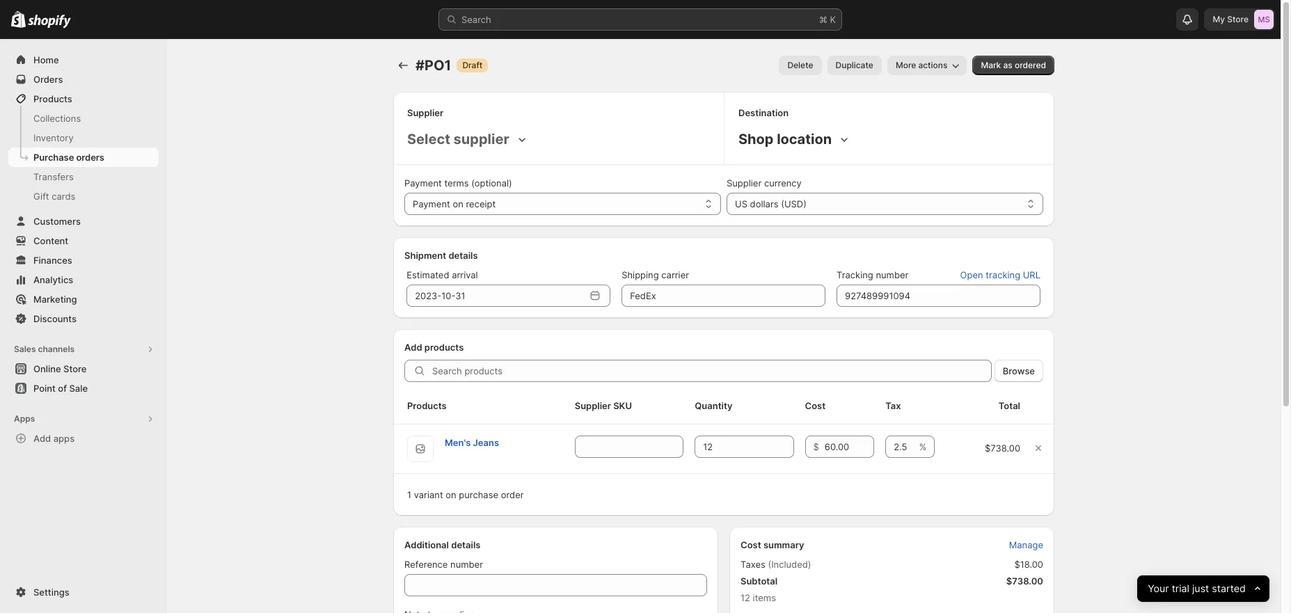 Task type: describe. For each thing, give the bounding box(es) containing it.
channels
[[38, 344, 75, 355]]

jeans
[[473, 437, 499, 449]]

analytics
[[33, 274, 73, 286]]

url
[[1024, 270, 1041, 281]]

⌘
[[820, 14, 828, 25]]

apps
[[53, 433, 75, 444]]

settings
[[33, 587, 69, 598]]

add apps
[[33, 433, 75, 444]]

orders
[[76, 152, 104, 163]]

inventory link
[[8, 128, 159, 148]]

purchase
[[33, 152, 74, 163]]

us dollars (usd)
[[735, 198, 807, 210]]

(included)
[[769, 559, 812, 570]]

discounts link
[[8, 309, 159, 329]]

supplier sku
[[575, 400, 632, 412]]

my
[[1214, 14, 1226, 24]]

(optional)
[[472, 178, 512, 189]]

point
[[33, 383, 56, 394]]

browse
[[1004, 366, 1036, 377]]

analytics link
[[8, 270, 159, 290]]

men's jeans
[[445, 437, 499, 449]]

supplier for supplier currency
[[727, 178, 762, 189]]

payment on receipt
[[413, 198, 496, 210]]

taxes (included)
[[741, 559, 812, 570]]

online store link
[[8, 359, 159, 379]]

subtotal
[[741, 576, 778, 587]]

Shipping carrier text field
[[622, 285, 826, 307]]

online
[[33, 364, 61, 375]]

$18.00
[[1015, 559, 1044, 570]]

shopify image
[[28, 14, 71, 28]]

Search products text field
[[433, 360, 992, 382]]

order
[[501, 490, 524, 501]]

details for additional details
[[451, 540, 481, 551]]

gift
[[33, 191, 49, 202]]

select supplier
[[407, 131, 510, 148]]

estimated
[[407, 270, 450, 281]]

home link
[[8, 50, 159, 70]]

cost for cost
[[806, 400, 826, 412]]

Estimated arrival text field
[[407, 285, 586, 307]]

search
[[462, 14, 492, 25]]

shopify image
[[11, 11, 26, 28]]

reference
[[405, 559, 448, 570]]

trial
[[1173, 583, 1190, 595]]

supplier for supplier
[[407, 107, 444, 118]]

sale
[[69, 383, 88, 394]]

actions
[[919, 60, 948, 70]]

add for add products
[[405, 342, 422, 353]]

number for reference number
[[451, 559, 483, 570]]

products
[[425, 342, 464, 353]]

Tracking number text field
[[837, 285, 1041, 307]]

1 variant on purchase order
[[407, 490, 524, 501]]

select supplier button
[[405, 128, 532, 150]]

12 items
[[741, 593, 777, 604]]

online store button
[[0, 359, 167, 379]]

destination
[[739, 107, 789, 118]]

0 vertical spatial $738.00
[[986, 443, 1021, 454]]

supplier for supplier sku
[[575, 400, 611, 412]]

content link
[[8, 231, 159, 251]]

shop
[[739, 131, 774, 148]]

finances
[[33, 255, 72, 266]]

0 vertical spatial on
[[453, 198, 464, 210]]

shop location
[[739, 131, 832, 148]]

duplicate link
[[828, 56, 882, 75]]

inventory
[[33, 132, 74, 143]]

shipment details
[[405, 250, 478, 261]]

us
[[735, 198, 748, 210]]

customers link
[[8, 212, 159, 231]]

cost summary
[[741, 540, 805, 551]]

point of sale link
[[8, 379, 159, 398]]

men's jeans link
[[445, 437, 499, 449]]

summary
[[764, 540, 805, 551]]

location
[[777, 131, 832, 148]]

content
[[33, 235, 68, 247]]

% text field
[[886, 436, 917, 458]]

additional
[[405, 540, 449, 551]]

shop location button
[[736, 128, 855, 150]]

collections link
[[8, 109, 159, 128]]

men's
[[445, 437, 471, 449]]

mark as ordered
[[982, 60, 1047, 70]]

quantity
[[695, 400, 733, 412]]

apps button
[[8, 410, 159, 429]]

store for online store
[[63, 364, 87, 375]]

apps
[[14, 414, 35, 424]]

products inside the products link
[[33, 93, 72, 104]]

mark
[[982, 60, 1002, 70]]

more actions button
[[888, 56, 968, 75]]



Task type: vqa. For each thing, say whether or not it's contained in the screenshot.
Payment Terms (Optional)
yes



Task type: locate. For each thing, give the bounding box(es) containing it.
more actions
[[896, 60, 948, 70]]

carrier
[[662, 270, 690, 281]]

1 horizontal spatial store
[[1228, 14, 1249, 24]]

2 vertical spatial supplier
[[575, 400, 611, 412]]

browse button
[[995, 360, 1044, 382]]

add for add apps
[[33, 433, 51, 444]]

0 vertical spatial cost
[[806, 400, 826, 412]]

number for tracking number
[[876, 270, 909, 281]]

0 horizontal spatial products
[[33, 93, 72, 104]]

0 vertical spatial add
[[405, 342, 422, 353]]

1 vertical spatial add
[[33, 433, 51, 444]]

cost for cost summary
[[741, 540, 762, 551]]

1 vertical spatial payment
[[413, 198, 450, 210]]

started
[[1213, 583, 1247, 595]]

1
[[407, 490, 412, 501]]

0 horizontal spatial add
[[33, 433, 51, 444]]

my store image
[[1255, 10, 1275, 29]]

2 horizontal spatial supplier
[[727, 178, 762, 189]]

tax
[[886, 400, 902, 412]]

1 vertical spatial store
[[63, 364, 87, 375]]

your trial just started
[[1149, 583, 1247, 595]]

your
[[1149, 583, 1170, 595]]

add
[[405, 342, 422, 353], [33, 433, 51, 444]]

1 horizontal spatial cost
[[806, 400, 826, 412]]

orders link
[[8, 70, 159, 89]]

number down additional details
[[451, 559, 483, 570]]

more
[[896, 60, 917, 70]]

dollars
[[751, 198, 779, 210]]

delete button
[[780, 56, 822, 75]]

marketing
[[33, 294, 77, 305]]

sales
[[14, 344, 36, 355]]

0 horizontal spatial supplier
[[407, 107, 444, 118]]

additional details
[[405, 540, 481, 551]]

$738.00
[[986, 443, 1021, 454], [1007, 576, 1044, 587]]

1 horizontal spatial number
[[876, 270, 909, 281]]

on
[[453, 198, 464, 210], [446, 490, 457, 501]]

0 vertical spatial store
[[1228, 14, 1249, 24]]

add apps button
[[8, 429, 159, 449]]

number right "tracking"
[[876, 270, 909, 281]]

0 vertical spatial payment
[[405, 178, 442, 189]]

details up reference number
[[451, 540, 481, 551]]

items
[[753, 593, 777, 604]]

your trial just started button
[[1138, 576, 1270, 602]]

select
[[407, 131, 451, 148]]

12
[[741, 593, 751, 604]]

ordered
[[1015, 60, 1047, 70]]

#po1
[[416, 57, 452, 74]]

shipping carrier
[[622, 270, 690, 281]]

payment
[[405, 178, 442, 189], [413, 198, 450, 210]]

Reference number text field
[[405, 575, 708, 597]]

1 vertical spatial on
[[446, 490, 457, 501]]

payment left terms
[[405, 178, 442, 189]]

add products
[[405, 342, 464, 353]]

$738.00 down $18.00
[[1007, 576, 1044, 587]]

just
[[1193, 583, 1210, 595]]

%
[[920, 442, 927, 453]]

details for shipment details
[[449, 250, 478, 261]]

0 vertical spatial supplier
[[407, 107, 444, 118]]

$ text field
[[825, 436, 875, 458]]

$738.00 down total
[[986, 443, 1021, 454]]

payment down terms
[[413, 198, 450, 210]]

1 horizontal spatial products
[[407, 400, 447, 412]]

sales channels
[[14, 344, 75, 355]]

cost up $
[[806, 400, 826, 412]]

None number field
[[695, 436, 773, 458]]

sales channels button
[[8, 340, 159, 359]]

mark as ordered button
[[973, 56, 1055, 75]]

point of sale
[[33, 383, 88, 394]]

open
[[961, 270, 984, 281]]

discounts
[[33, 313, 77, 325]]

reference number
[[405, 559, 483, 570]]

1 vertical spatial details
[[451, 540, 481, 551]]

1 vertical spatial number
[[451, 559, 483, 570]]

orders
[[33, 74, 63, 85]]

1 vertical spatial cost
[[741, 540, 762, 551]]

tracking
[[986, 270, 1021, 281]]

draft
[[463, 60, 483, 70]]

products up collections
[[33, 93, 72, 104]]

currency
[[765, 178, 802, 189]]

online store
[[33, 364, 87, 375]]

estimated arrival
[[407, 270, 478, 281]]

supplier
[[454, 131, 510, 148]]

0 vertical spatial details
[[449, 250, 478, 261]]

purchase orders
[[33, 152, 104, 163]]

products link
[[8, 89, 159, 109]]

1 vertical spatial $738.00
[[1007, 576, 1044, 587]]

transfers link
[[8, 167, 159, 187]]

1 horizontal spatial add
[[405, 342, 422, 353]]

on right variant on the left of page
[[446, 490, 457, 501]]

products
[[33, 93, 72, 104], [407, 400, 447, 412]]

0 vertical spatial products
[[33, 93, 72, 104]]

point of sale button
[[0, 379, 167, 398]]

supplier up us
[[727, 178, 762, 189]]

arrival
[[452, 270, 478, 281]]

gift cards
[[33, 191, 75, 202]]

supplier left sku
[[575, 400, 611, 412]]

$
[[814, 442, 820, 453]]

customers
[[33, 216, 81, 227]]

products up men's at the bottom left of the page
[[407, 400, 447, 412]]

details
[[449, 250, 478, 261], [451, 540, 481, 551]]

gift cards link
[[8, 187, 159, 206]]

store for my store
[[1228, 14, 1249, 24]]

1 vertical spatial products
[[407, 400, 447, 412]]

0 horizontal spatial cost
[[741, 540, 762, 551]]

0 horizontal spatial store
[[63, 364, 87, 375]]

on down payment terms (optional)
[[453, 198, 464, 210]]

add left apps
[[33, 433, 51, 444]]

finances link
[[8, 251, 159, 270]]

cost up taxes
[[741, 540, 762, 551]]

home
[[33, 54, 59, 65]]

None text field
[[575, 436, 684, 458]]

0 horizontal spatial number
[[451, 559, 483, 570]]

0 vertical spatial number
[[876, 270, 909, 281]]

cards
[[52, 191, 75, 202]]

taxes
[[741, 559, 766, 570]]

receipt
[[466, 198, 496, 210]]

1 horizontal spatial supplier
[[575, 400, 611, 412]]

store right "my"
[[1228, 14, 1249, 24]]

cost
[[806, 400, 826, 412], [741, 540, 762, 551]]

supplier up select
[[407, 107, 444, 118]]

store inside button
[[63, 364, 87, 375]]

payment for payment on receipt
[[413, 198, 450, 210]]

variant
[[414, 490, 443, 501]]

open tracking url
[[961, 270, 1041, 281]]

payment for payment terms (optional)
[[405, 178, 442, 189]]

sku
[[614, 400, 632, 412]]

settings link
[[8, 583, 159, 602]]

store up sale in the left of the page
[[63, 364, 87, 375]]

purchase orders link
[[8, 148, 159, 167]]

add left products
[[405, 342, 422, 353]]

add inside "button"
[[33, 433, 51, 444]]

open tracking url link
[[953, 265, 1050, 285]]

of
[[58, 383, 67, 394]]

as
[[1004, 60, 1013, 70]]

details up arrival
[[449, 250, 478, 261]]

total
[[999, 400, 1021, 412]]

manage
[[1010, 540, 1044, 551]]

1 vertical spatial supplier
[[727, 178, 762, 189]]



